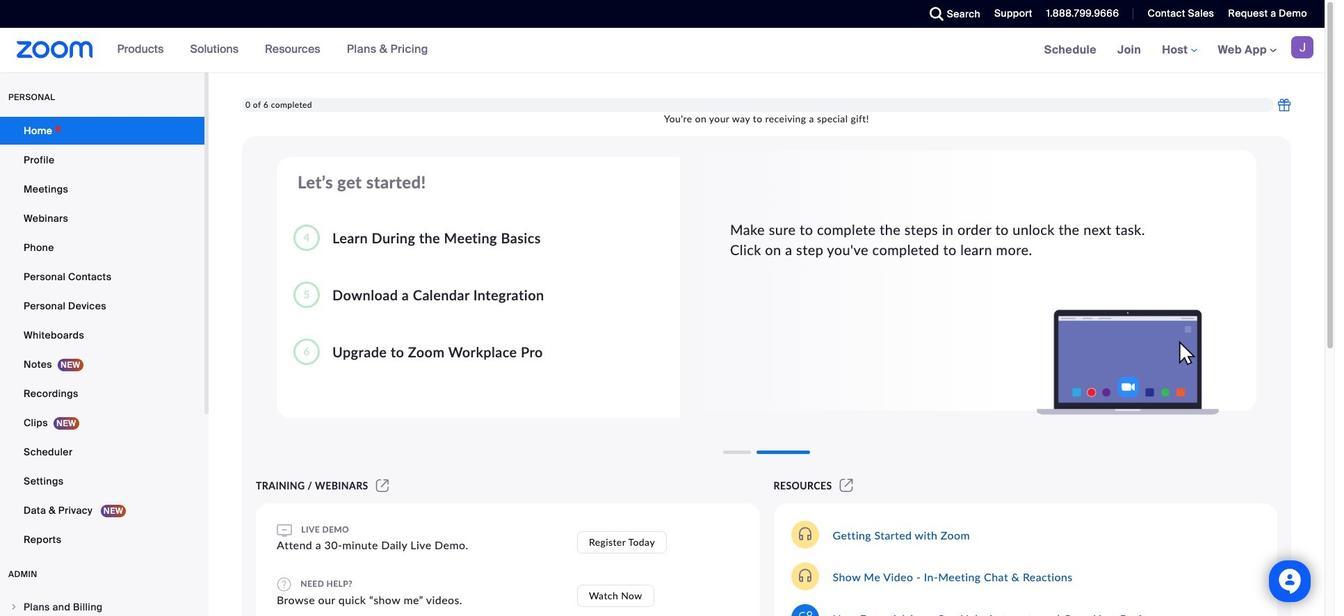 Task type: vqa. For each thing, say whether or not it's contained in the screenshot.
the 'window new' image to the right
yes



Task type: locate. For each thing, give the bounding box(es) containing it.
banner
[[0, 28, 1325, 73]]

personal menu menu
[[0, 117, 204, 555]]

profile picture image
[[1291, 36, 1314, 58]]

zoom logo image
[[17, 41, 93, 58]]

menu item
[[0, 594, 204, 616]]



Task type: describe. For each thing, give the bounding box(es) containing it.
product information navigation
[[107, 28, 439, 72]]

right image
[[10, 603, 18, 611]]

window new image
[[374, 480, 391, 492]]

meetings navigation
[[1034, 28, 1325, 73]]

window new image
[[838, 480, 855, 492]]



